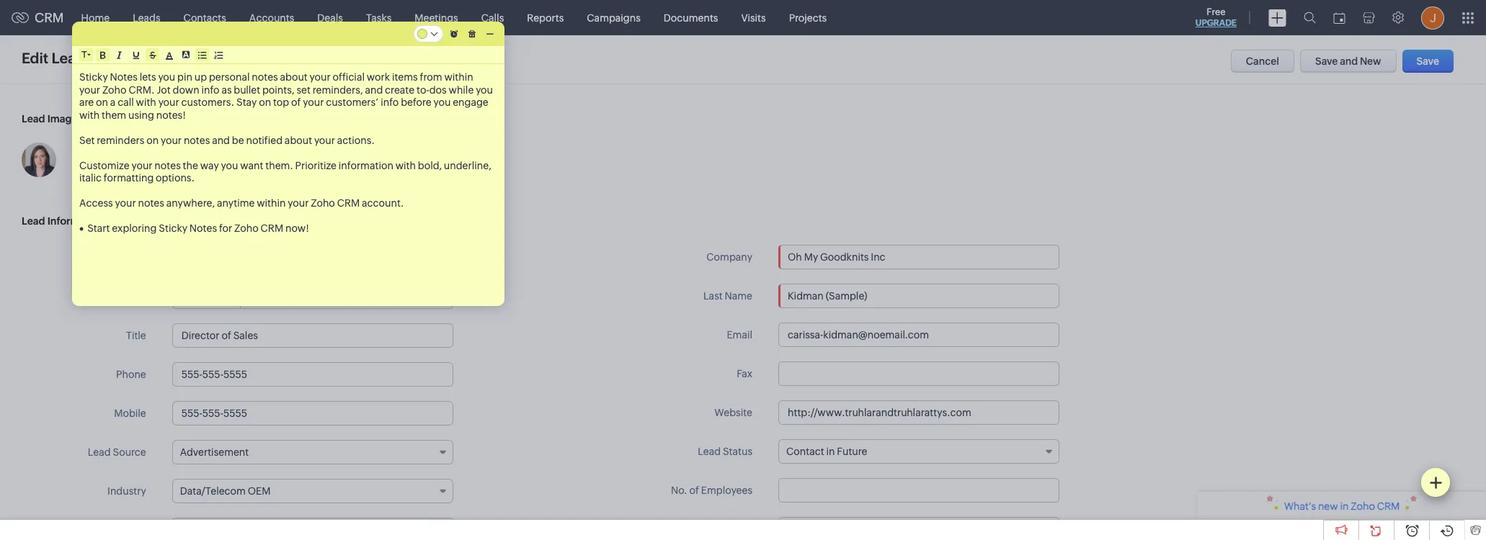 Task type: describe. For each thing, give the bounding box(es) containing it.
2 horizontal spatial on
[[259, 97, 271, 108]]

deals link
[[306, 0, 355, 35]]

tasks
[[366, 12, 392, 23]]

calls link
[[470, 0, 516, 35]]

items
[[392, 71, 418, 83]]

way
[[200, 160, 219, 171]]

delete image
[[469, 30, 476, 38]]

lead for lead source
[[88, 447, 111, 459]]

access your notes anywhere, anytime within your zoho crm account.
[[79, 198, 404, 209]]

are
[[79, 97, 94, 108]]

no.
[[671, 485, 688, 497]]

profile image
[[1422, 6, 1445, 29]]

deals
[[318, 12, 343, 23]]

you inside customize your notes the way you want them. prioritize information with bold, underline, italic formatting options.
[[221, 160, 238, 171]]

1 vertical spatial notes
[[190, 223, 217, 234]]

your up "set"
[[310, 71, 331, 83]]

company
[[707, 252, 753, 263]]

underline,
[[444, 160, 492, 171]]

notes!
[[156, 109, 186, 121]]

industry
[[107, 486, 146, 498]]

set reminders on your notes and be notified about your actions.
[[79, 134, 375, 146]]

set
[[297, 84, 311, 96]]

home link
[[70, 0, 121, 35]]

title
[[126, 330, 146, 342]]

crm.
[[129, 84, 155, 96]]

lead image
[[22, 113, 78, 125]]

formatting
[[104, 172, 154, 184]]

1 vertical spatial zoho
[[311, 198, 335, 209]]

contacts link
[[172, 0, 238, 35]]

down
[[173, 84, 199, 96]]

your inside customize your notes the way you want them. prioritize information with bold, underline, italic formatting options.
[[132, 160, 153, 171]]

reminders
[[97, 134, 144, 146]]

leads
[[133, 12, 161, 23]]

italic
[[79, 172, 102, 184]]

be
[[232, 134, 244, 146]]

0 vertical spatial crm
[[35, 10, 64, 25]]

with inside customize your notes the way you want them. prioritize information with bold, underline, italic formatting options.
[[396, 160, 416, 171]]

start exploring sticky notes for zoho crm now!
[[87, 223, 309, 234]]

2 vertical spatial zoho
[[234, 223, 259, 234]]

0 vertical spatial with
[[136, 97, 156, 108]]

meetings
[[415, 12, 458, 23]]

tasks link
[[355, 0, 403, 35]]

accounts link
[[238, 0, 306, 35]]

1 horizontal spatial on
[[147, 134, 159, 146]]

dos
[[430, 84, 447, 96]]

meetings link
[[403, 0, 470, 35]]

website
[[715, 407, 753, 419]]

of inside sticky notes lets you pin up personal notes about your official work items from within your zoho crm. jot down info as bullet points, set reminders, and create to-dos while you are on a call with your customers. stay on top of your customers' info before you engage with them using notes!
[[291, 97, 301, 108]]

within inside sticky notes lets you pin up personal notes about your official work items from within your zoho crm. jot down info as bullet points, set reminders, and create to-dos while you are on a call with your customers. stay on top of your customers' info before you engage with them using notes!
[[444, 71, 474, 83]]

your down the notes! at the top
[[161, 134, 182, 146]]

sticky notes lets you pin up personal notes about your official work items from within your zoho crm. jot down info as bullet points, set reminders, and create to-dos while you are on a call with your customers. stay on top of your customers' info before you engage with them using notes!
[[79, 71, 495, 121]]

rating
[[722, 524, 753, 536]]

home
[[81, 12, 110, 23]]

reports link
[[516, 0, 576, 35]]

edit lead edit page layout
[[22, 50, 170, 66]]

set
[[79, 134, 95, 146]]

revenue
[[105, 525, 146, 537]]

bold,
[[418, 160, 442, 171]]

anywhere,
[[166, 198, 215, 209]]

for
[[219, 223, 232, 234]]

about for notified
[[285, 134, 312, 146]]

bullet
[[234, 84, 260, 96]]

campaigns link
[[576, 0, 652, 35]]

work
[[367, 71, 390, 83]]

annual
[[70, 525, 103, 537]]

lead source
[[88, 447, 146, 459]]

documents
[[664, 12, 719, 23]]

jot
[[157, 84, 171, 96]]

want
[[240, 160, 263, 171]]

page
[[112, 52, 136, 64]]

status
[[723, 446, 753, 458]]

accounts
[[249, 12, 294, 23]]

last name
[[704, 291, 753, 302]]

your up the are
[[79, 84, 100, 96]]

1 vertical spatial within
[[257, 198, 286, 209]]

new
[[1361, 56, 1382, 67]]

about for notes
[[280, 71, 308, 83]]

no. of employees
[[671, 485, 753, 497]]

email
[[727, 330, 753, 341]]

1 horizontal spatial of
[[690, 485, 699, 497]]

call
[[118, 97, 134, 108]]

create
[[385, 84, 415, 96]]

your down formatting on the top of the page
[[115, 198, 136, 209]]

exploring
[[112, 223, 157, 234]]

name
[[725, 291, 753, 302]]

free upgrade
[[1196, 6, 1237, 28]]

save and new button
[[1301, 50, 1397, 73]]

lead for lead image
[[22, 113, 45, 125]]

customers'
[[326, 97, 379, 108]]

stay
[[236, 97, 257, 108]]

cancel button
[[1231, 50, 1295, 73]]

save button
[[1403, 50, 1454, 73]]

you up engage
[[476, 84, 493, 96]]

actions.
[[337, 134, 375, 146]]

your down "set"
[[303, 97, 324, 108]]

notes inside customize your notes the way you want them. prioritize information with bold, underline, italic formatting options.
[[155, 160, 181, 171]]

up
[[195, 71, 207, 83]]

crm link
[[12, 10, 64, 25]]

1 horizontal spatial crm
[[261, 223, 283, 234]]

lead up the are
[[52, 50, 85, 66]]



Task type: vqa. For each thing, say whether or not it's contained in the screenshot.
update
no



Task type: locate. For each thing, give the bounding box(es) containing it.
create menu image
[[1269, 9, 1287, 26]]

you up jot
[[158, 71, 175, 83]]

prioritize
[[295, 160, 337, 171]]

with
[[136, 97, 156, 108], [79, 109, 100, 121], [396, 160, 416, 171]]

notified
[[246, 134, 283, 146]]

sticky down anywhere,
[[159, 223, 188, 234]]

personal
[[209, 71, 250, 83]]

lead left 'image'
[[22, 113, 45, 125]]

projects
[[789, 12, 827, 23]]

None text field
[[779, 284, 1060, 309], [241, 286, 453, 309], [779, 323, 1060, 348], [779, 284, 1060, 309], [241, 286, 453, 309], [779, 323, 1060, 348]]

1 horizontal spatial save
[[1417, 56, 1440, 67]]

1 horizontal spatial sticky
[[159, 223, 188, 234]]

to-
[[417, 84, 430, 96]]

2 horizontal spatial with
[[396, 160, 416, 171]]

1 vertical spatial crm
[[337, 198, 360, 209]]

2 horizontal spatial zoho
[[311, 198, 335, 209]]

edit inside "edit lead edit page layout"
[[92, 52, 110, 64]]

lead information
[[22, 216, 104, 227]]

upgrade
[[1196, 18, 1237, 28]]

1 horizontal spatial with
[[136, 97, 156, 108]]

you right "way"
[[221, 160, 238, 171]]

1 vertical spatial and
[[365, 84, 383, 96]]

2 vertical spatial and
[[212, 134, 230, 146]]

save for save and new
[[1316, 56, 1339, 67]]

the
[[183, 160, 198, 171]]

information
[[339, 160, 394, 171]]

1 horizontal spatial and
[[365, 84, 383, 96]]

of
[[291, 97, 301, 108], [690, 485, 699, 497]]

customize
[[79, 160, 130, 171]]

edit left page
[[92, 52, 110, 64]]

on left the 'a'
[[96, 97, 108, 108]]

lets
[[140, 71, 156, 83]]

options.
[[156, 172, 195, 184]]

notes
[[110, 71, 138, 83], [190, 223, 217, 234]]

0 vertical spatial within
[[444, 71, 474, 83]]

1 horizontal spatial info
[[381, 97, 399, 108]]

0 horizontal spatial save
[[1316, 56, 1339, 67]]

within down customize your notes the way you want them. prioritize information with bold, underline, italic formatting options. at the top left of page
[[257, 198, 286, 209]]

2 horizontal spatial and
[[1341, 56, 1359, 67]]

sticky
[[79, 71, 108, 83], [159, 223, 188, 234]]

edit page layout link
[[92, 52, 170, 64]]

annual revenue
[[70, 525, 146, 537]]

account.
[[362, 198, 404, 209]]

1 vertical spatial about
[[285, 134, 312, 146]]

None text field
[[172, 324, 453, 348], [779, 362, 1060, 387], [172, 363, 453, 387], [779, 401, 1060, 425], [172, 402, 453, 426], [779, 479, 1060, 503], [189, 519, 453, 541], [172, 324, 453, 348], [779, 362, 1060, 387], [172, 363, 453, 387], [779, 401, 1060, 425], [172, 402, 453, 426], [779, 479, 1060, 503], [189, 519, 453, 541]]

source
[[113, 447, 146, 459]]

your
[[310, 71, 331, 83], [79, 84, 100, 96], [158, 97, 179, 108], [303, 97, 324, 108], [161, 134, 182, 146], [314, 134, 335, 146], [132, 160, 153, 171], [115, 198, 136, 209], [288, 198, 309, 209]]

using
[[128, 109, 154, 121]]

engage
[[453, 97, 489, 108]]

notes down page
[[110, 71, 138, 83]]

save left the new
[[1316, 56, 1339, 67]]

official
[[333, 71, 365, 83]]

2 vertical spatial crm
[[261, 223, 283, 234]]

from
[[420, 71, 442, 83]]

access
[[79, 198, 113, 209]]

employees
[[702, 485, 753, 497]]

your up now!
[[288, 198, 309, 209]]

with left bold,
[[396, 160, 416, 171]]

0 horizontal spatial and
[[212, 134, 230, 146]]

last
[[704, 291, 723, 302]]

crm left home link
[[35, 10, 64, 25]]

phone
[[116, 369, 146, 381]]

sticky inside sticky notes lets you pin up personal notes about your official work items from within your zoho crm. jot down info as bullet points, set reminders, and create to-dos while you are on a call with your customers. stay on top of your customers' info before you engage with them using notes!
[[79, 71, 108, 83]]

save inside save and new button
[[1316, 56, 1339, 67]]

create menu element
[[1260, 0, 1296, 35]]

zoho right for
[[234, 223, 259, 234]]

sticky down "edit lead edit page layout"
[[79, 71, 108, 83]]

and left be
[[212, 134, 230, 146]]

1 horizontal spatial edit
[[92, 52, 110, 64]]

search image
[[1304, 12, 1317, 24]]

1 vertical spatial sticky
[[159, 223, 188, 234]]

0 vertical spatial about
[[280, 71, 308, 83]]

your up prioritize
[[314, 134, 335, 146]]

a
[[110, 97, 116, 108]]

lead left the information
[[22, 216, 45, 227]]

on left top
[[259, 97, 271, 108]]

0 horizontal spatial notes
[[110, 71, 138, 83]]

crm left now!
[[261, 223, 283, 234]]

about inside sticky notes lets you pin up personal notes about your official work items from within your zoho crm. jot down info as bullet points, set reminders, and create to-dos while you are on a call with your customers. stay on top of your customers' info before you engage with them using notes!
[[280, 71, 308, 83]]

1 vertical spatial with
[[79, 109, 100, 121]]

0 horizontal spatial crm
[[35, 10, 64, 25]]

reminder image
[[451, 30, 458, 38]]

0 vertical spatial notes
[[110, 71, 138, 83]]

zoho inside sticky notes lets you pin up personal notes about your official work items from within your zoho crm. jot down info as bullet points, set reminders, and create to-dos while you are on a call with your customers. stay on top of your customers' info before you engage with them using notes!
[[102, 84, 127, 96]]

save
[[1316, 56, 1339, 67], [1417, 56, 1440, 67]]

about
[[280, 71, 308, 83], [285, 134, 312, 146]]

create new sticky note image
[[1430, 477, 1443, 490]]

notes inside sticky notes lets you pin up personal notes about your official work items from within your zoho crm. jot down info as bullet points, set reminders, and create to-dos while you are on a call with your customers. stay on top of your customers' info before you engage with them using notes!
[[252, 71, 278, 83]]

0 horizontal spatial with
[[79, 109, 100, 121]]

documents link
[[652, 0, 730, 35]]

with down the crm.
[[136, 97, 156, 108]]

within up while
[[444, 71, 474, 83]]

notes up the
[[184, 134, 210, 146]]

lead left source
[[88, 447, 111, 459]]

edit down crm link
[[22, 50, 48, 66]]

0 horizontal spatial edit
[[22, 50, 48, 66]]

them
[[102, 109, 126, 121]]

and inside button
[[1341, 56, 1359, 67]]

customize your notes the way you want them. prioritize information with bold, underline, italic formatting options.
[[79, 160, 494, 184]]

as
[[222, 84, 232, 96]]

projects link
[[778, 0, 839, 35]]

your up formatting on the top of the page
[[132, 160, 153, 171]]

2 vertical spatial with
[[396, 160, 416, 171]]

search element
[[1296, 0, 1325, 35]]

while
[[449, 84, 474, 96]]

save inside save button
[[1417, 56, 1440, 67]]

save for save
[[1417, 56, 1440, 67]]

edit
[[22, 50, 48, 66], [92, 52, 110, 64]]

info
[[202, 84, 220, 96], [381, 97, 399, 108]]

and down the work
[[365, 84, 383, 96]]

1 vertical spatial info
[[381, 97, 399, 108]]

image image
[[22, 143, 56, 177]]

info down the create at the top
[[381, 97, 399, 108]]

points,
[[262, 84, 295, 96]]

info up customers.
[[202, 84, 220, 96]]

save down profile element
[[1417, 56, 1440, 67]]

0 vertical spatial zoho
[[102, 84, 127, 96]]

0 vertical spatial of
[[291, 97, 301, 108]]

information
[[47, 216, 104, 227]]

campaigns
[[587, 12, 641, 23]]

0 horizontal spatial sticky
[[79, 71, 108, 83]]

1 save from the left
[[1316, 56, 1339, 67]]

them.
[[266, 160, 293, 171]]

calendar image
[[1334, 12, 1346, 23]]

2 horizontal spatial crm
[[337, 198, 360, 209]]

crm left the account.
[[337, 198, 360, 209]]

and inside sticky notes lets you pin up personal notes about your official work items from within your zoho crm. jot down info as bullet points, set reminders, and create to-dos while you are on a call with your customers. stay on top of your customers' info before you engage with them using notes!
[[365, 84, 383, 96]]

notes left for
[[190, 223, 217, 234]]

on
[[96, 97, 108, 108], [259, 97, 271, 108], [147, 134, 159, 146]]

and left the new
[[1341, 56, 1359, 67]]

you
[[158, 71, 175, 83], [476, 84, 493, 96], [434, 97, 451, 108], [221, 160, 238, 171]]

and
[[1341, 56, 1359, 67], [365, 84, 383, 96], [212, 134, 230, 146]]

lead for lead information
[[22, 216, 45, 227]]

0 horizontal spatial zoho
[[102, 84, 127, 96]]

1 horizontal spatial notes
[[190, 223, 217, 234]]

0 vertical spatial and
[[1341, 56, 1359, 67]]

now!
[[286, 223, 309, 234]]

with down the are
[[79, 109, 100, 121]]

0 horizontal spatial info
[[202, 84, 220, 96]]

0 vertical spatial sticky
[[79, 71, 108, 83]]

before
[[401, 97, 432, 108]]

start
[[87, 223, 110, 234]]

free
[[1207, 6, 1226, 17]]

fax
[[737, 368, 753, 380]]

zoho up the 'a'
[[102, 84, 127, 96]]

None field
[[81, 49, 91, 61]]

lead for lead status
[[698, 446, 721, 458]]

notes inside sticky notes lets you pin up personal notes about your official work items from within your zoho crm. jot down info as bullet points, set reminders, and create to-dos while you are on a call with your customers. stay on top of your customers' info before you engage with them using notes!
[[110, 71, 138, 83]]

notes up points,
[[252, 71, 278, 83]]

1 vertical spatial of
[[690, 485, 699, 497]]

of right no.
[[690, 485, 699, 497]]

notes up exploring
[[138, 198, 164, 209]]

pin
[[177, 71, 193, 83]]

your up the notes! at the top
[[158, 97, 179, 108]]

profile element
[[1413, 0, 1454, 35]]

zoho down prioritize
[[311, 198, 335, 209]]

lead left status
[[698, 446, 721, 458]]

1 horizontal spatial zoho
[[234, 223, 259, 234]]

1 horizontal spatial within
[[444, 71, 474, 83]]

notes up 'options.'
[[155, 160, 181, 171]]

0 horizontal spatial on
[[96, 97, 108, 108]]

notes
[[252, 71, 278, 83], [184, 134, 210, 146], [155, 160, 181, 171], [138, 198, 164, 209]]

visits
[[742, 12, 766, 23]]

about up "set"
[[280, 71, 308, 83]]

0 horizontal spatial of
[[291, 97, 301, 108]]

0 vertical spatial info
[[202, 84, 220, 96]]

0 horizontal spatial within
[[257, 198, 286, 209]]

you down the "dos"
[[434, 97, 451, 108]]

mobile
[[114, 408, 146, 420]]

leads link
[[121, 0, 172, 35]]

on down using
[[147, 134, 159, 146]]

crm
[[35, 10, 64, 25], [337, 198, 360, 209], [261, 223, 283, 234]]

about up prioritize
[[285, 134, 312, 146]]

2 save from the left
[[1417, 56, 1440, 67]]

of down "set"
[[291, 97, 301, 108]]

save and new
[[1316, 56, 1382, 67]]



